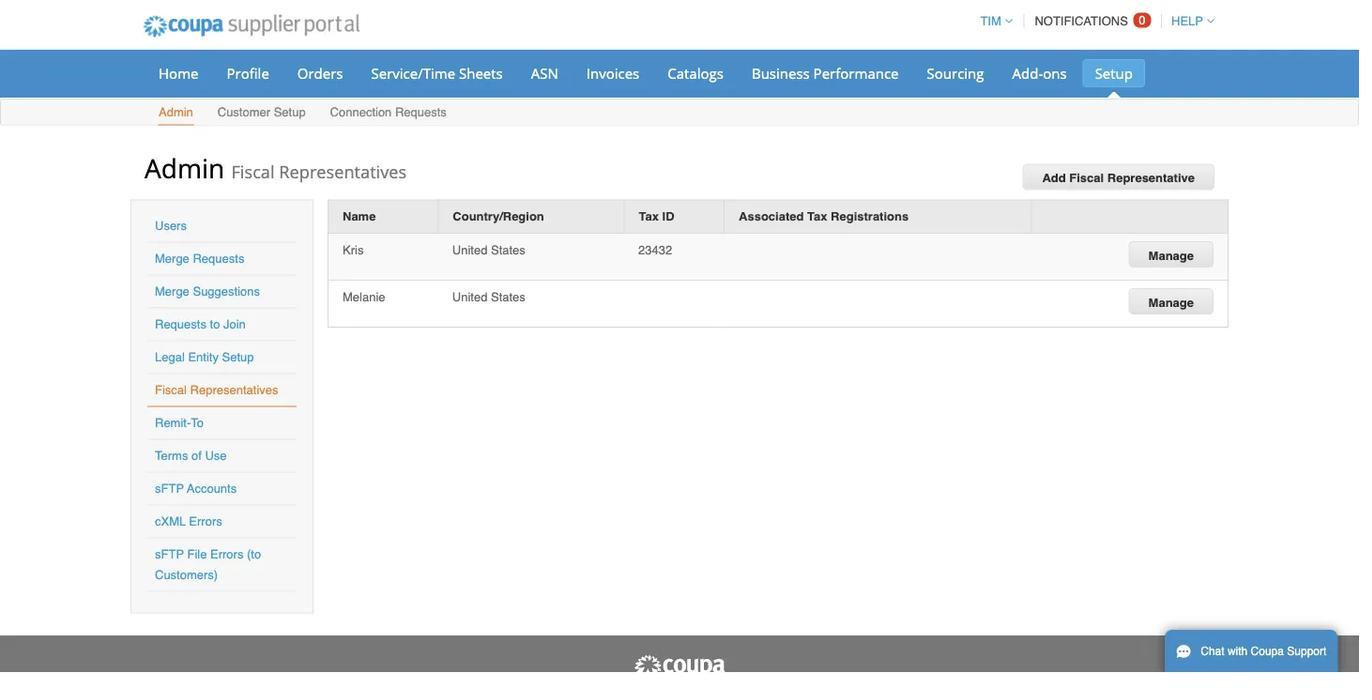 Task type: describe. For each thing, give the bounding box(es) containing it.
1 vertical spatial coupa supplier portal image
[[633, 655, 727, 673]]

legal
[[155, 350, 185, 364]]

customers)
[[155, 568, 218, 582]]

sheets
[[459, 63, 503, 83]]

cxml errors
[[155, 515, 222, 529]]

tim link
[[972, 14, 1013, 28]]

sftp file errors (to customers)
[[155, 547, 261, 582]]

legal entity setup
[[155, 350, 254, 364]]

fiscal for add
[[1070, 171, 1105, 185]]

join
[[223, 317, 246, 331]]

add fiscal representative link
[[1023, 164, 1215, 190]]

merge for merge requests
[[155, 252, 190, 266]]

navigation containing notifications 0
[[972, 3, 1215, 39]]

manage for kris
[[1149, 248, 1195, 263]]

customer
[[218, 105, 271, 119]]

customer setup
[[218, 105, 306, 119]]

performance
[[814, 63, 899, 83]]

requests for merge requests
[[193, 252, 245, 266]]

sftp file errors (to customers) link
[[155, 547, 261, 582]]

accounts
[[187, 482, 237, 496]]

service/time sheets link
[[359, 59, 515, 87]]

invoices link
[[574, 59, 652, 87]]

add fiscal representative
[[1043, 171, 1195, 185]]

profile link
[[215, 59, 282, 87]]

23432
[[639, 243, 673, 257]]

manage link for kris
[[1129, 241, 1214, 268]]

merge suggestions link
[[155, 285, 260, 299]]

users
[[155, 219, 187, 233]]

registrations
[[831, 209, 909, 224]]

united for melanie
[[452, 290, 488, 304]]

name
[[343, 209, 376, 224]]

to
[[210, 317, 220, 331]]

0 horizontal spatial representatives
[[190, 383, 278, 397]]

notifications 0
[[1035, 13, 1146, 28]]

1 vertical spatial setup
[[274, 105, 306, 119]]

profile
[[227, 63, 269, 83]]

fiscal representatives
[[155, 383, 278, 397]]

add-ons
[[1013, 63, 1067, 83]]

id
[[663, 209, 675, 224]]

invoices
[[587, 63, 640, 83]]

admin for admin
[[159, 105, 193, 119]]

sftp for sftp accounts
[[155, 482, 184, 496]]

kris
[[343, 243, 364, 257]]

associated
[[739, 209, 804, 224]]

business
[[752, 63, 810, 83]]

asn link
[[519, 59, 571, 87]]

service/time sheets
[[371, 63, 503, 83]]

manage link for melanie
[[1129, 288, 1214, 315]]

2 horizontal spatial setup
[[1096, 63, 1133, 83]]

manage for melanie
[[1149, 295, 1195, 309]]

2 tax from the left
[[808, 209, 828, 224]]

customer setup link
[[217, 101, 307, 125]]

notifications
[[1035, 14, 1129, 28]]

business performance link
[[740, 59, 911, 87]]

remit-to link
[[155, 416, 204, 430]]

terms of use link
[[155, 449, 227, 463]]

united for kris
[[452, 243, 488, 257]]

add-
[[1013, 63, 1044, 83]]

suggestions
[[193, 285, 260, 299]]

orders
[[298, 63, 343, 83]]

tax id
[[639, 209, 675, 224]]

catalogs link
[[656, 59, 736, 87]]

merge suggestions
[[155, 285, 260, 299]]

file
[[187, 547, 207, 562]]

requests to join
[[155, 317, 246, 331]]

sftp for sftp file errors (to customers)
[[155, 547, 184, 562]]

with
[[1228, 645, 1248, 658]]

states for kris
[[491, 243, 526, 257]]

add-ons link
[[1001, 59, 1080, 87]]

terms of use
[[155, 449, 227, 463]]

1 tax from the left
[[639, 209, 659, 224]]

associated tax registrations
[[739, 209, 909, 224]]

admin link
[[158, 101, 194, 125]]

representative
[[1108, 171, 1195, 185]]

states for melanie
[[491, 290, 526, 304]]

ons
[[1044, 63, 1067, 83]]

errors inside sftp file errors (to customers)
[[210, 547, 244, 562]]

sftp accounts link
[[155, 482, 237, 496]]

cxml
[[155, 515, 186, 529]]

admin for admin fiscal representatives
[[145, 150, 225, 185]]

merge for merge suggestions
[[155, 285, 190, 299]]



Task type: vqa. For each thing, say whether or not it's contained in the screenshot.
Chat with Coupa Support
yes



Task type: locate. For each thing, give the bounding box(es) containing it.
coupa supplier portal image
[[131, 3, 372, 50], [633, 655, 727, 673]]

errors left (to
[[210, 547, 244, 562]]

states
[[491, 243, 526, 257], [491, 290, 526, 304]]

0 vertical spatial requests
[[395, 105, 447, 119]]

manage link
[[1129, 241, 1214, 268], [1129, 288, 1214, 315]]

2 vertical spatial requests
[[155, 317, 207, 331]]

orders link
[[285, 59, 355, 87]]

setup right customer on the top of page
[[274, 105, 306, 119]]

1 horizontal spatial representatives
[[279, 160, 407, 183]]

1 horizontal spatial fiscal
[[231, 160, 275, 183]]

0 vertical spatial errors
[[189, 515, 222, 529]]

asn
[[531, 63, 559, 83]]

sftp up the cxml
[[155, 482, 184, 496]]

remit-
[[155, 416, 191, 430]]

home
[[159, 63, 199, 83]]

1 vertical spatial admin
[[145, 150, 225, 185]]

0
[[1139, 13, 1146, 27]]

support
[[1288, 645, 1327, 658]]

1 states from the top
[[491, 243, 526, 257]]

1 vertical spatial requests
[[193, 252, 245, 266]]

cxml errors link
[[155, 515, 222, 529]]

0 vertical spatial manage link
[[1129, 241, 1214, 268]]

chat
[[1201, 645, 1225, 658]]

2 merge from the top
[[155, 285, 190, 299]]

users link
[[155, 219, 187, 233]]

1 horizontal spatial tax
[[808, 209, 828, 224]]

service/time
[[371, 63, 456, 83]]

requests down "service/time"
[[395, 105, 447, 119]]

united states
[[452, 243, 526, 257], [452, 290, 526, 304]]

1 merge from the top
[[155, 252, 190, 266]]

of
[[192, 449, 202, 463]]

admin down home link
[[159, 105, 193, 119]]

setup
[[1096, 63, 1133, 83], [274, 105, 306, 119], [222, 350, 254, 364]]

melanie
[[343, 290, 386, 304]]

setup down notifications 0
[[1096, 63, 1133, 83]]

representatives inside admin fiscal representatives
[[279, 160, 407, 183]]

requests to join link
[[155, 317, 246, 331]]

0 vertical spatial sftp
[[155, 482, 184, 496]]

sftp up customers)
[[155, 547, 184, 562]]

2 states from the top
[[491, 290, 526, 304]]

1 vertical spatial manage link
[[1129, 288, 1214, 315]]

help link
[[1164, 14, 1215, 28]]

requests left 'to'
[[155, 317, 207, 331]]

1 vertical spatial representatives
[[190, 383, 278, 397]]

requests for connection requests
[[395, 105, 447, 119]]

1 vertical spatial errors
[[210, 547, 244, 562]]

1 manage from the top
[[1149, 248, 1195, 263]]

coupa
[[1251, 645, 1285, 658]]

home link
[[146, 59, 211, 87]]

(to
[[247, 547, 261, 562]]

merge down merge requests link at top
[[155, 285, 190, 299]]

connection requests link
[[329, 101, 448, 125]]

merge requests link
[[155, 252, 245, 266]]

0 horizontal spatial tax
[[639, 209, 659, 224]]

1 united from the top
[[452, 243, 488, 257]]

1 horizontal spatial setup
[[274, 105, 306, 119]]

0 vertical spatial united
[[452, 243, 488, 257]]

2 manage link from the top
[[1129, 288, 1214, 315]]

errors
[[189, 515, 222, 529], [210, 547, 244, 562]]

1 horizontal spatial coupa supplier portal image
[[633, 655, 727, 673]]

catalogs
[[668, 63, 724, 83]]

legal entity setup link
[[155, 350, 254, 364]]

representatives down the "legal entity setup" link
[[190, 383, 278, 397]]

fiscal for admin
[[231, 160, 275, 183]]

remit-to
[[155, 416, 204, 430]]

2 sftp from the top
[[155, 547, 184, 562]]

representatives up 'name'
[[279, 160, 407, 183]]

0 horizontal spatial fiscal
[[155, 383, 187, 397]]

use
[[205, 449, 227, 463]]

sourcing
[[927, 63, 985, 83]]

1 vertical spatial united states
[[452, 290, 526, 304]]

chat with coupa support button
[[1165, 630, 1339, 673]]

2 horizontal spatial fiscal
[[1070, 171, 1105, 185]]

fiscal inside admin fiscal representatives
[[231, 160, 275, 183]]

2 united from the top
[[452, 290, 488, 304]]

merge requests
[[155, 252, 245, 266]]

1 vertical spatial merge
[[155, 285, 190, 299]]

fiscal right add
[[1070, 171, 1105, 185]]

business performance
[[752, 63, 899, 83]]

united states for kris
[[452, 243, 526, 257]]

requests inside 'connection requests' link
[[395, 105, 447, 119]]

fiscal
[[231, 160, 275, 183], [1070, 171, 1105, 185], [155, 383, 187, 397]]

0 vertical spatial united states
[[452, 243, 526, 257]]

merge down users link
[[155, 252, 190, 266]]

representatives
[[279, 160, 407, 183], [190, 383, 278, 397]]

add
[[1043, 171, 1067, 185]]

1 vertical spatial states
[[491, 290, 526, 304]]

2 united states from the top
[[452, 290, 526, 304]]

errors down the accounts on the bottom of the page
[[189, 515, 222, 529]]

0 vertical spatial merge
[[155, 252, 190, 266]]

1 vertical spatial united
[[452, 290, 488, 304]]

help
[[1172, 14, 1204, 28]]

admin
[[159, 105, 193, 119], [145, 150, 225, 185]]

0 vertical spatial coupa supplier portal image
[[131, 3, 372, 50]]

1 vertical spatial sftp
[[155, 547, 184, 562]]

sftp accounts
[[155, 482, 237, 496]]

tax right associated
[[808, 209, 828, 224]]

1 united states from the top
[[452, 243, 526, 257]]

navigation
[[972, 3, 1215, 39]]

setup link
[[1083, 59, 1146, 87]]

entity
[[188, 350, 219, 364]]

chat with coupa support
[[1201, 645, 1327, 658]]

sourcing link
[[915, 59, 997, 87]]

1 manage link from the top
[[1129, 241, 1214, 268]]

1 vertical spatial manage
[[1149, 295, 1195, 309]]

fiscal representatives link
[[155, 383, 278, 397]]

tax left id
[[639, 209, 659, 224]]

0 horizontal spatial setup
[[222, 350, 254, 364]]

admin down admin link at the top left of the page
[[145, 150, 225, 185]]

admin fiscal representatives
[[145, 150, 407, 185]]

fiscal down legal
[[155, 383, 187, 397]]

tim
[[981, 14, 1002, 28]]

0 vertical spatial manage
[[1149, 248, 1195, 263]]

1 sftp from the top
[[155, 482, 184, 496]]

connection
[[330, 105, 392, 119]]

2 manage from the top
[[1149, 295, 1195, 309]]

0 horizontal spatial coupa supplier portal image
[[131, 3, 372, 50]]

fiscal down customer setup link
[[231, 160, 275, 183]]

sftp inside sftp file errors (to customers)
[[155, 547, 184, 562]]

0 vertical spatial setup
[[1096, 63, 1133, 83]]

country/region
[[453, 209, 544, 224]]

to
[[191, 416, 204, 430]]

0 vertical spatial states
[[491, 243, 526, 257]]

requests up "suggestions"
[[193, 252, 245, 266]]

0 vertical spatial representatives
[[279, 160, 407, 183]]

setup down join
[[222, 350, 254, 364]]

terms
[[155, 449, 188, 463]]

connection requests
[[330, 105, 447, 119]]

0 vertical spatial admin
[[159, 105, 193, 119]]

united states for melanie
[[452, 290, 526, 304]]

2 vertical spatial setup
[[222, 350, 254, 364]]

sftp
[[155, 482, 184, 496], [155, 547, 184, 562]]

merge
[[155, 252, 190, 266], [155, 285, 190, 299]]



